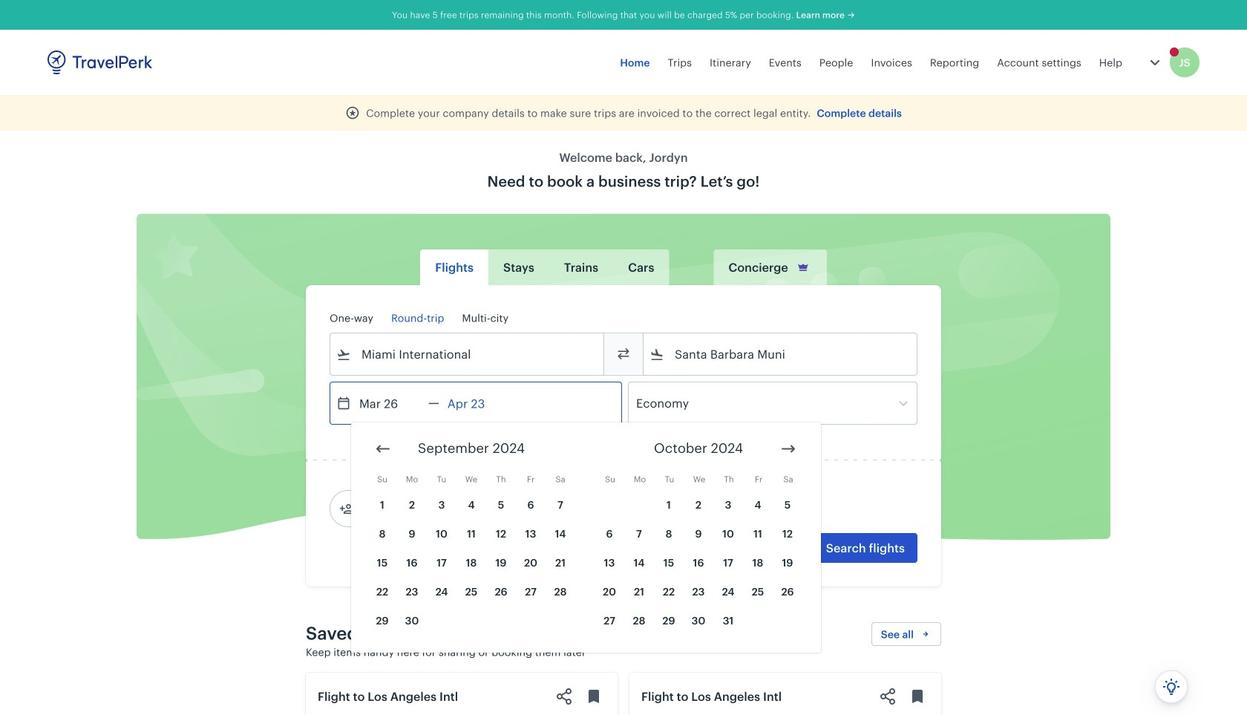 Task type: locate. For each thing, give the bounding box(es) containing it.
calendar application
[[351, 423, 1248, 653]]

Add first traveler search field
[[354, 497, 509, 521]]

move forward to switch to the next month. image
[[780, 440, 798, 458]]

From search field
[[351, 342, 585, 366]]



Task type: describe. For each thing, give the bounding box(es) containing it.
move backward to switch to the previous month. image
[[374, 440, 392, 458]]

Depart text field
[[351, 383, 429, 424]]

Return text field
[[440, 383, 517, 424]]

To search field
[[665, 342, 898, 366]]



